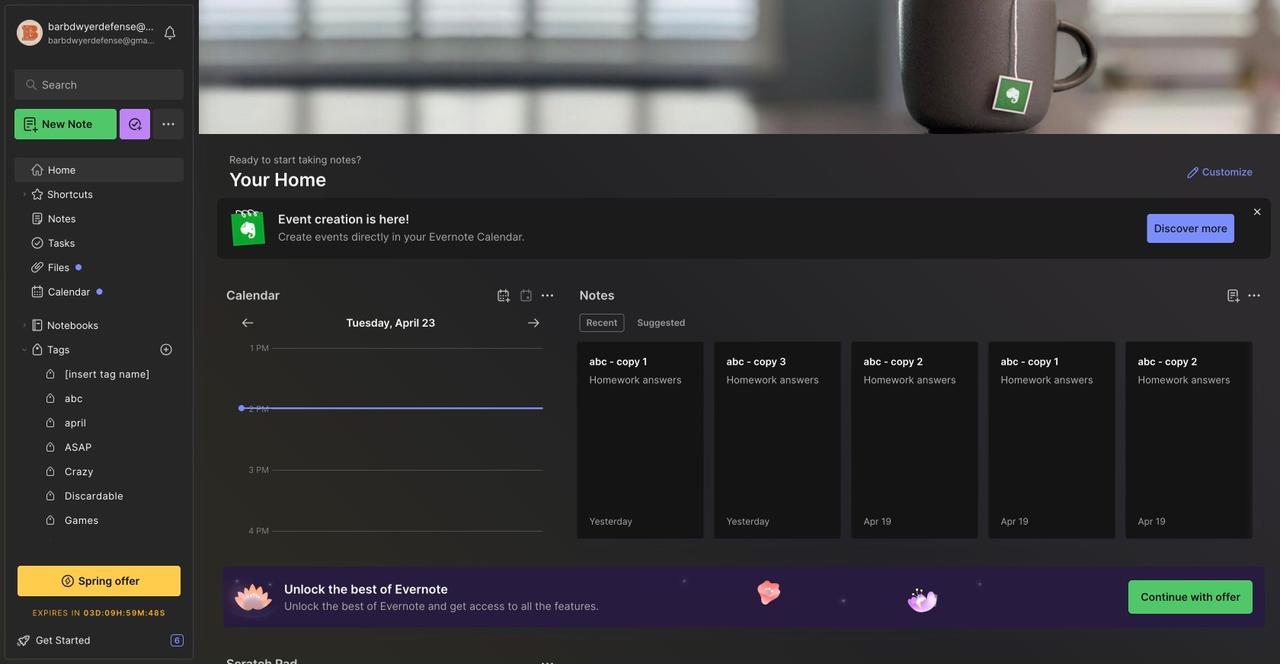 Task type: vqa. For each thing, say whether or not it's contained in the screenshot.
Start writing… text field
no



Task type: locate. For each thing, give the bounding box(es) containing it.
more actions image
[[539, 287, 557, 305]]

1 horizontal spatial tab
[[631, 314, 693, 332]]

group
[[14, 362, 184, 665]]

tree inside main element
[[5, 149, 193, 665]]

None search field
[[42, 75, 164, 94]]

more actions image
[[539, 656, 557, 665]]

Account field
[[14, 18, 156, 48]]

tree
[[5, 149, 193, 665]]

main element
[[0, 0, 198, 665]]

tab list
[[580, 314, 1259, 332]]

Help and Learning task checklist field
[[5, 629, 193, 653]]

1 more actions field from the top
[[537, 285, 559, 306]]

1 vertical spatial more actions field
[[537, 654, 559, 665]]

Choose date to view field
[[346, 316, 436, 331]]

row group
[[577, 342, 1281, 549]]

expand tags image
[[20, 345, 29, 354]]

0 vertical spatial more actions field
[[537, 285, 559, 306]]

tab
[[580, 314, 625, 332], [631, 314, 693, 332]]

2 more actions field from the top
[[537, 654, 559, 665]]

expand notebooks image
[[20, 321, 29, 330]]

0 horizontal spatial tab
[[580, 314, 625, 332]]

More actions field
[[537, 285, 559, 306], [537, 654, 559, 665]]



Task type: describe. For each thing, give the bounding box(es) containing it.
2 tab from the left
[[631, 314, 693, 332]]

group inside main element
[[14, 362, 184, 665]]

1 tab from the left
[[580, 314, 625, 332]]

none search field inside main element
[[42, 75, 164, 94]]

click to collapse image
[[192, 637, 204, 655]]

Search text field
[[42, 78, 164, 92]]

new evernote calendar event image
[[495, 287, 513, 305]]



